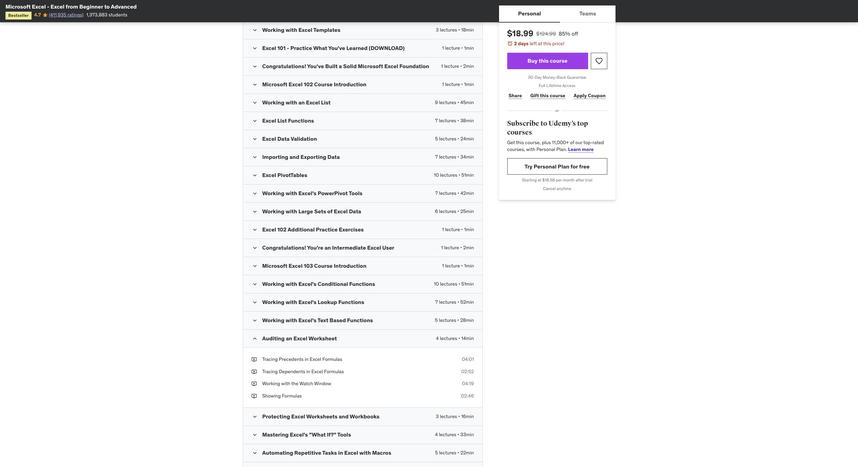 Task type: describe. For each thing, give the bounding box(es) containing it.
• for importing and exporting data
[[458, 154, 460, 160]]

lifetime
[[547, 83, 562, 88]]

excel up "mastering excel's "what if?" tools"
[[292, 414, 305, 420]]

functions up "based"
[[339, 299, 365, 306]]

small image for automating repetitive tasks in excel with macros
[[252, 450, 258, 457]]

small image for importing and exporting data
[[252, 154, 258, 161]]

ratings)
[[67, 12, 84, 18]]

2 vertical spatial in
[[338, 450, 343, 457]]

microsoft excel - excel from beginner to advanced
[[5, 3, 137, 10]]

• for congratulations! you've built a solid microsoft excel foundation
[[461, 63, 462, 69]]

excel up importing
[[262, 135, 276, 142]]

working for working with large sets of excel data
[[262, 208, 285, 215]]

5 for automating repetitive tasks in excel with macros
[[436, 450, 438, 456]]

excel's left "what at left
[[290, 432, 308, 439]]

congratulations! you're an intermediate excel user
[[262, 244, 395, 251]]

• for excel list functions
[[458, 118, 460, 124]]

buy this course
[[528, 57, 568, 64]]

share button
[[508, 89, 524, 103]]

0 vertical spatial 102
[[304, 81, 313, 88]]

tools for working with excel's powerpivot tools
[[349, 190, 363, 197]]

small image for excel 102 additional practice exercises
[[252, 227, 258, 233]]

lectures for importing and exporting data
[[439, 154, 457, 160]]

• for working with an excel list
[[458, 99, 460, 106]]

mastering
[[262, 432, 289, 439]]

4 lectures • 33min
[[435, 432, 474, 438]]

14min
[[462, 336, 474, 342]]

10 for excel pivottables
[[434, 172, 439, 178]]

more
[[583, 146, 594, 153]]

with for working with large sets of excel data
[[286, 208, 297, 215]]

0 vertical spatial and
[[290, 154, 300, 160]]

0 horizontal spatial 102
[[278, 226, 287, 233]]

you're
[[307, 244, 324, 251]]

lectures for working with excel templates
[[440, 27, 458, 33]]

11,000+
[[552, 140, 569, 146]]

this for get
[[517, 140, 524, 146]]

gift this course link
[[529, 89, 567, 103]]

intermediate
[[332, 244, 366, 251]]

lecture for congratulations! you're an intermediate excel user
[[445, 245, 460, 251]]

to inside subscribe to udemy's top courses
[[541, 119, 548, 128]]

0 horizontal spatial to
[[104, 3, 110, 10]]

excel up 4.7
[[32, 3, 46, 10]]

in for precedents
[[305, 357, 309, 363]]

1 vertical spatial list
[[278, 117, 287, 124]]

42min
[[461, 190, 474, 196]]

with for working with excel's powerpivot tools
[[286, 190, 297, 197]]

congratulations! for congratulations! you're an intermediate excel user
[[262, 244, 306, 251]]

1min for microsoft excel 103 course introduction
[[465, 263, 474, 269]]

excel up excel data validation
[[262, 117, 276, 124]]

38min
[[461, 118, 474, 124]]

1 for excel 102 additional practice exercises
[[442, 227, 444, 233]]

excel up window
[[312, 369, 323, 375]]

22min
[[461, 450, 474, 456]]

microsoft for microsoft excel - excel from beginner to advanced
[[5, 3, 31, 10]]

02:52
[[462, 369, 474, 375]]

small image for excel pivottables
[[252, 172, 258, 179]]

28min
[[461, 317, 474, 324]]

tracing dependents in excel formulas
[[262, 369, 344, 375]]

51min for working with excel's conditional functions
[[462, 281, 474, 287]]

lectures for protecting excel worksheets and workbooks
[[440, 414, 458, 420]]

small image for working with excel's lookup functions
[[252, 299, 258, 306]]

introduction for microsoft excel 102 course introduction
[[334, 81, 367, 88]]

4 for auditing an excel worksheet
[[436, 336, 439, 342]]

automating
[[262, 450, 293, 457]]

(download)
[[369, 45, 405, 51]]

advanced
[[111, 3, 137, 10]]

alarm image
[[508, 41, 513, 46]]

0 horizontal spatial data
[[278, 135, 290, 142]]

courses
[[508, 128, 533, 137]]

sets
[[315, 208, 326, 215]]

xsmall image for tracing dependents in excel formulas
[[252, 369, 257, 376]]

buy
[[528, 57, 538, 64]]

powerpivot
[[318, 190, 348, 197]]

1 vertical spatial data
[[328, 154, 340, 160]]

tools for mastering excel's "what if?" tools
[[338, 432, 351, 439]]

mastering excel's "what if?" tools
[[262, 432, 351, 439]]

• for auditing an excel worksheet
[[459, 336, 461, 342]]

working for working with excel templates
[[262, 26, 285, 33]]

1 vertical spatial of
[[328, 208, 333, 215]]

• for congratulations! you're an intermediate excel user
[[461, 245, 462, 251]]

small image for working with excel's conditional functions
[[252, 281, 258, 288]]

small image for microsoft excel 102 course introduction
[[252, 81, 258, 88]]

get
[[508, 140, 515, 146]]

excel pivottables
[[262, 172, 308, 179]]

personal inside get this course, plus 11,000+ of our top-rated courses, with personal plan.
[[537, 146, 556, 153]]

2 days left at this price!
[[514, 40, 565, 47]]

working with excel's conditional functions
[[262, 281, 376, 288]]

full
[[539, 83, 546, 88]]

excel down (download)
[[385, 63, 399, 70]]

- for practice
[[287, 45, 289, 51]]

• for excel data validation
[[458, 136, 460, 142]]

with for working with excel's conditional functions
[[286, 281, 297, 288]]

with left macros
[[360, 450, 371, 457]]

watch
[[300, 381, 313, 387]]

excel left 103
[[289, 263, 303, 269]]

working with excel templates
[[262, 26, 341, 33]]

excel left templates
[[299, 26, 313, 33]]

with for working with the watch window
[[281, 381, 291, 387]]

excel 102 additional practice exercises
[[262, 226, 364, 233]]

working with an excel list
[[262, 99, 331, 106]]

$18.99
[[508, 28, 534, 39]]

functions up validation
[[288, 117, 314, 124]]

small image for auditing an excel worksheet
[[252, 336, 258, 343]]

courses,
[[508, 146, 526, 153]]

• for working with excel's powerpivot tools
[[458, 190, 460, 196]]

lectures for working with an excel list
[[439, 99, 457, 106]]

excel's for conditional
[[299, 281, 317, 288]]

excel up tracing dependents in excel formulas
[[310, 357, 322, 363]]

3 for working with excel templates
[[436, 27, 439, 33]]

practice for what
[[291, 45, 312, 51]]

functions right "based"
[[347, 317, 373, 324]]

lecture for congratulations! you've built a solid microsoft excel foundation
[[445, 63, 460, 69]]

1 for congratulations! you're an intermediate excel user
[[442, 245, 443, 251]]

auditing an excel worksheet
[[262, 335, 337, 342]]

lectures for working with excel's conditional functions
[[440, 281, 458, 287]]

lectures for excel list functions
[[439, 118, 457, 124]]

6
[[435, 208, 438, 215]]

if?"
[[327, 432, 337, 439]]

2 vertical spatial an
[[286, 335, 293, 342]]

5 lectures • 28min
[[435, 317, 474, 324]]

lectures for working with excel's text based functions
[[439, 317, 457, 324]]

congratulations! for congratulations! you've built a solid microsoft excel foundation
[[262, 63, 306, 70]]

33min
[[461, 432, 474, 438]]

• for excel pivottables
[[459, 172, 461, 178]]

plan
[[558, 163, 570, 170]]

working for working with an excel list
[[262, 99, 285, 106]]

importing and exporting data
[[262, 154, 340, 160]]

worksheet
[[309, 335, 337, 342]]

4.7
[[34, 12, 41, 18]]

5 lectures • 22min
[[436, 450, 474, 456]]

formulas for tracing dependents in excel formulas
[[324, 369, 344, 375]]

microsoft for microsoft excel 103 course introduction
[[262, 263, 288, 269]]

7 lectures • 52min
[[436, 299, 474, 305]]

at inside starting at $16.58 per month after trial cancel anytime
[[538, 178, 542, 183]]

• for working with excel's lookup functions
[[458, 299, 460, 305]]

foundation
[[400, 63, 430, 70]]

02:46
[[462, 393, 474, 399]]

34min
[[461, 154, 474, 160]]

excel data validation
[[262, 135, 317, 142]]

free
[[580, 163, 590, 170]]

practice for exercises
[[316, 226, 338, 233]]

small image for working with excel templates
[[252, 27, 258, 34]]

5 for excel data validation
[[436, 136, 438, 142]]

tracing for tracing precedents in excel formulas
[[262, 357, 278, 363]]

trial
[[586, 178, 593, 183]]

beginner
[[79, 3, 103, 10]]

cancel
[[544, 186, 556, 191]]

worksheets
[[307, 414, 338, 420]]

excel up (411,935
[[51, 3, 64, 10]]

days
[[518, 40, 529, 47]]

working for working with excel's lookup functions
[[262, 299, 285, 306]]

excel right tasks
[[345, 450, 359, 457]]

in for dependents
[[307, 369, 311, 375]]

course for gift this course
[[550, 93, 566, 99]]

microsoft for microsoft excel 102 course introduction
[[262, 81, 288, 88]]

excel down powerpivot
[[334, 208, 348, 215]]

plan.
[[557, 146, 568, 153]]

month
[[563, 178, 575, 183]]

small image for working with an excel list
[[252, 99, 258, 106]]

microsoft right solid
[[358, 63, 383, 70]]

per
[[556, 178, 562, 183]]

with for working with excel's lookup functions
[[286, 299, 297, 306]]

1 lecture • 1min for excel 102 additional practice exercises
[[442, 227, 474, 233]]

6 lectures • 25min
[[435, 208, 474, 215]]

working with excel's lookup functions
[[262, 299, 365, 306]]

try
[[525, 163, 533, 170]]

excel up the working with an excel list
[[289, 81, 303, 88]]

• for protecting excel worksheets and workbooks
[[459, 414, 460, 420]]

7 lectures • 42min
[[436, 190, 474, 196]]

anytime
[[557, 186, 572, 191]]

functions right conditional
[[350, 281, 376, 288]]



Task type: locate. For each thing, give the bounding box(es) containing it.
try personal plan for free
[[525, 163, 590, 170]]

10 down 7 lectures • 34min on the top right of the page
[[434, 172, 439, 178]]

1 vertical spatial 5
[[435, 317, 438, 324]]

gift this course
[[531, 93, 566, 99]]

0 vertical spatial 1 lecture • 2min
[[442, 63, 474, 69]]

7 working from the top
[[262, 317, 285, 324]]

small image
[[252, 63, 258, 70], [252, 81, 258, 88], [252, 136, 258, 143], [252, 190, 258, 197], [252, 208, 258, 215], [252, 227, 258, 233], [252, 263, 258, 270], [252, 299, 258, 306], [252, 317, 258, 324]]

1 1 lecture • 1min from the top
[[442, 45, 474, 51]]

apply coupon
[[574, 93, 606, 99]]

7 up 5 lectures • 28min
[[436, 299, 438, 305]]

tab list
[[499, 5, 616, 23]]

personal up $18.99
[[519, 10, 542, 17]]

lectures for excel pivottables
[[440, 172, 458, 178]]

4 small image from the top
[[252, 190, 258, 197]]

4 up 5 lectures • 22min
[[435, 432, 438, 438]]

9 lectures • 45min
[[435, 99, 474, 106]]

- up (411,935
[[47, 3, 49, 10]]

2 1min from the top
[[465, 81, 474, 87]]

try personal plan for free link
[[508, 159, 608, 175]]

exercises
[[339, 226, 364, 233]]

coupon
[[588, 93, 606, 99]]

• for working with large sets of excel data
[[458, 208, 460, 215]]

lectures down 7 lectures • 52min
[[439, 317, 457, 324]]

•
[[459, 27, 460, 33], [462, 45, 463, 51], [461, 63, 462, 69], [462, 81, 463, 87], [458, 99, 460, 106], [458, 118, 460, 124], [458, 136, 460, 142], [458, 154, 460, 160], [459, 172, 461, 178], [458, 190, 460, 196], [458, 208, 460, 215], [462, 227, 463, 233], [461, 245, 462, 251], [462, 263, 463, 269], [459, 281, 461, 287], [458, 299, 460, 305], [458, 317, 460, 324], [459, 336, 461, 342], [459, 414, 460, 420], [458, 432, 460, 438], [458, 450, 460, 456]]

with down pivottables
[[286, 190, 297, 197]]

introduction down intermediate at the left of page
[[334, 263, 367, 269]]

microsoft left 103
[[262, 263, 288, 269]]

top
[[578, 119, 589, 128]]

the
[[292, 381, 299, 387]]

0 vertical spatial 10 lectures • 51min
[[434, 172, 474, 178]]

5 down 7 lectures • 38min
[[436, 136, 438, 142]]

personal down the plus
[[537, 146, 556, 153]]

1
[[442, 45, 444, 51], [442, 63, 443, 69], [442, 81, 444, 87], [442, 227, 444, 233], [442, 245, 443, 251], [442, 263, 444, 269]]

0 horizontal spatial of
[[328, 208, 333, 215]]

starting
[[522, 178, 537, 183]]

practice down working with excel templates
[[291, 45, 312, 51]]

0 vertical spatial at
[[539, 40, 543, 47]]

xsmall image for working with the watch window
[[252, 381, 257, 388]]

103
[[304, 263, 313, 269]]

and left workbooks
[[339, 414, 349, 420]]

• for working with excel templates
[[459, 27, 460, 33]]

repetitive
[[295, 450, 322, 457]]

1 horizontal spatial -
[[287, 45, 289, 51]]

with left large
[[286, 208, 297, 215]]

2min
[[464, 63, 474, 69], [464, 245, 474, 251]]

with up 101
[[286, 26, 297, 33]]

2min for congratulations! you're an intermediate excel user
[[464, 245, 474, 251]]

1 vertical spatial an
[[325, 244, 331, 251]]

3 1min from the top
[[465, 227, 474, 233]]

3 for protecting excel worksheets and workbooks
[[436, 414, 439, 420]]

1 congratulations! from the top
[[262, 63, 306, 70]]

4 working from the top
[[262, 208, 285, 215]]

0 vertical spatial 2min
[[464, 63, 474, 69]]

lectures left 18min
[[440, 27, 458, 33]]

0 vertical spatial personal
[[519, 10, 542, 17]]

3 working from the top
[[262, 190, 285, 197]]

8 working from the top
[[262, 381, 280, 387]]

1 3 from the top
[[436, 27, 439, 33]]

lectures down 7 lectures • 38min
[[440, 136, 457, 142]]

our
[[576, 140, 583, 146]]

- for excel
[[47, 3, 49, 10]]

1 2min from the top
[[464, 63, 474, 69]]

lectures down 9 lectures • 45min
[[439, 118, 457, 124]]

51min
[[462, 172, 474, 178], [462, 281, 474, 287]]

this right "gift"
[[541, 93, 549, 99]]

7 for excel list functions
[[436, 118, 438, 124]]

0 vertical spatial course
[[314, 81, 333, 88]]

personal button
[[499, 5, 561, 22]]

"what
[[309, 432, 326, 439]]

10 lectures • 51min up 7 lectures • 52min
[[434, 281, 474, 287]]

5 small image from the top
[[252, 208, 258, 215]]

6 small image from the top
[[252, 227, 258, 233]]

excel's for powerpivot
[[299, 190, 317, 197]]

course inside button
[[550, 57, 568, 64]]

11 small image from the top
[[252, 432, 258, 439]]

5 down 4 lectures • 33min
[[436, 450, 438, 456]]

1 vertical spatial 2min
[[464, 245, 474, 251]]

0 vertical spatial tracing
[[262, 357, 278, 363]]

learn more
[[569, 146, 594, 153]]

2 course from the top
[[314, 263, 333, 269]]

1 xsmall image from the top
[[252, 357, 257, 363]]

• for excel 102 additional practice exercises
[[462, 227, 463, 233]]

excel's left text
[[299, 317, 317, 324]]

1 lecture • 1min for microsoft excel 103 course introduction
[[442, 263, 474, 269]]

based
[[330, 317, 346, 324]]

2 small image from the top
[[252, 81, 258, 88]]

$124.99
[[537, 30, 557, 37]]

money-
[[543, 75, 557, 80]]

4 7 from the top
[[436, 299, 438, 305]]

with for working with an excel list
[[286, 99, 297, 106]]

course for buy this course
[[550, 57, 568, 64]]

0 horizontal spatial an
[[286, 335, 293, 342]]

1 vertical spatial 10 lectures • 51min
[[434, 281, 474, 287]]

1 lecture • 1min for microsoft excel 102 course introduction
[[442, 81, 474, 87]]

with inside get this course, plus 11,000+ of our top-rated courses, with personal plan.
[[527, 146, 536, 153]]

1 vertical spatial at
[[538, 178, 542, 183]]

microsoft excel 103 course introduction
[[262, 263, 367, 269]]

1 vertical spatial tracing
[[262, 369, 278, 375]]

teams
[[580, 10, 597, 17]]

6 working from the top
[[262, 299, 285, 306]]

7 up 6 on the top right of page
[[436, 190, 438, 196]]

exporting
[[301, 154, 327, 160]]

1 vertical spatial practice
[[316, 226, 338, 233]]

course down 'lifetime'
[[550, 93, 566, 99]]

built
[[326, 63, 338, 70]]

2 xsmall image from the top
[[252, 381, 257, 388]]

lectures up 5 lectures • 28min
[[439, 299, 457, 305]]

tracing
[[262, 357, 278, 363], [262, 369, 278, 375]]

16min
[[462, 414, 474, 420]]

-
[[47, 3, 49, 10], [287, 45, 289, 51]]

and
[[290, 154, 300, 160], [339, 414, 349, 420]]

1 vertical spatial 1 lecture • 2min
[[442, 245, 474, 251]]

data right exporting
[[328, 154, 340, 160]]

7 for working with excel's powerpivot tools
[[436, 190, 438, 196]]

personal inside button
[[519, 10, 542, 17]]

2 3 from the top
[[436, 414, 439, 420]]

10 lectures • 51min for working with excel's conditional functions
[[434, 281, 474, 287]]

1 horizontal spatial practice
[[316, 226, 338, 233]]

0 vertical spatial tools
[[349, 190, 363, 197]]

5 lectures • 24min
[[436, 136, 474, 142]]

0 vertical spatial introduction
[[334, 81, 367, 88]]

1 xsmall image from the top
[[252, 369, 257, 376]]

0 vertical spatial formulas
[[323, 357, 343, 363]]

2 vertical spatial formulas
[[282, 393, 302, 399]]

small image for microsoft excel 103 course introduction
[[252, 263, 258, 270]]

1 7 from the top
[[436, 118, 438, 124]]

day
[[535, 75, 542, 80]]

tracing left dependents
[[262, 369, 278, 375]]

04:01
[[462, 357, 474, 363]]

0 vertical spatial to
[[104, 3, 110, 10]]

1min for excel 101 - practice what you've learned (download)
[[465, 45, 474, 51]]

this down $124.99
[[544, 40, 552, 47]]

an down the microsoft excel 102 course introduction
[[299, 99, 305, 106]]

1 vertical spatial -
[[287, 45, 289, 51]]

small image for working with excel's text based functions
[[252, 317, 258, 324]]

this for buy
[[539, 57, 549, 64]]

0 horizontal spatial list
[[278, 117, 287, 124]]

excel's for lookup
[[299, 299, 317, 306]]

excel down the microsoft excel 102 course introduction
[[306, 99, 320, 106]]

2 1 lecture • 1min from the top
[[442, 81, 474, 87]]

course down built
[[314, 81, 333, 88]]

an for you're
[[325, 244, 331, 251]]

0 vertical spatial 3
[[436, 27, 439, 33]]

4
[[436, 336, 439, 342], [435, 432, 438, 438]]

small image
[[252, 27, 258, 34], [252, 45, 258, 52], [252, 99, 258, 106], [252, 118, 258, 124], [252, 154, 258, 161], [252, 172, 258, 179], [252, 245, 258, 252], [252, 281, 258, 288], [252, 336, 258, 343], [252, 414, 258, 421], [252, 432, 258, 439], [252, 450, 258, 457]]

1 horizontal spatial 102
[[304, 81, 313, 88]]

1 1 lecture • 2min from the top
[[442, 63, 474, 69]]

congratulations! down 101
[[262, 63, 306, 70]]

0 vertical spatial in
[[305, 357, 309, 363]]

lookup
[[318, 299, 337, 306]]

0 vertical spatial 10
[[434, 172, 439, 178]]

an right you're
[[325, 244, 331, 251]]

0 vertical spatial -
[[47, 3, 49, 10]]

lectures down 4 lectures • 33min
[[439, 450, 457, 456]]

1 for congratulations! you've built a solid microsoft excel foundation
[[442, 63, 443, 69]]

lecture for microsoft excel 103 course introduction
[[446, 263, 460, 269]]

10
[[434, 172, 439, 178], [434, 281, 439, 287]]

data down excel list functions
[[278, 135, 290, 142]]

starting at $16.58 per month after trial cancel anytime
[[522, 178, 593, 191]]

0 vertical spatial list
[[321, 99, 331, 106]]

2 introduction from the top
[[334, 263, 367, 269]]

showing
[[262, 393, 281, 399]]

1 vertical spatial tools
[[338, 432, 351, 439]]

2 xsmall image from the top
[[252, 393, 257, 400]]

xsmall image
[[252, 369, 257, 376], [252, 393, 257, 400]]

top-
[[584, 140, 593, 146]]

1min for excel 102 additional practice exercises
[[465, 227, 474, 233]]

you've right what
[[329, 45, 346, 51]]

1 vertical spatial and
[[339, 414, 349, 420]]

- right 101
[[287, 45, 289, 51]]

102 up the working with an excel list
[[304, 81, 313, 88]]

tracing for tracing dependents in excel formulas
[[262, 369, 278, 375]]

52min
[[461, 299, 474, 305]]

working for working with excel's powerpivot tools
[[262, 190, 285, 197]]

course for 103
[[314, 263, 333, 269]]

45min
[[461, 99, 474, 106]]

0 vertical spatial 51min
[[462, 172, 474, 178]]

1 working from the top
[[262, 26, 285, 33]]

1 horizontal spatial data
[[328, 154, 340, 160]]

7 small image from the top
[[252, 263, 258, 270]]

excel left the user at the bottom of page
[[368, 244, 381, 251]]

3 small image from the top
[[252, 99, 258, 106]]

lecture for excel 102 additional practice exercises
[[446, 227, 460, 233]]

2 congratulations! from the top
[[262, 244, 306, 251]]

lecture for microsoft excel 102 course introduction
[[446, 81, 460, 87]]

51min up 42min
[[462, 172, 474, 178]]

2 tracing from the top
[[262, 369, 278, 375]]

1 tracing from the top
[[262, 357, 278, 363]]

• for excel 101 - practice what you've learned (download)
[[462, 45, 463, 51]]

personal up $16.58
[[534, 163, 557, 170]]

formulas down worksheet
[[323, 357, 343, 363]]

2 course from the top
[[550, 93, 566, 99]]

congratulations! down additional at the left top of the page
[[262, 244, 306, 251]]

1 lecture • 1min
[[442, 45, 474, 51], [442, 81, 474, 87], [442, 227, 474, 233], [442, 263, 474, 269]]

0 horizontal spatial and
[[290, 154, 300, 160]]

learn
[[569, 146, 581, 153]]

3 lectures • 16min
[[436, 414, 474, 420]]

this up courses,
[[517, 140, 524, 146]]

with left the on the left of the page
[[281, 381, 291, 387]]

0 vertical spatial data
[[278, 135, 290, 142]]

lectures for working with excel's lookup functions
[[439, 299, 457, 305]]

7 small image from the top
[[252, 245, 258, 252]]

in
[[305, 357, 309, 363], [307, 369, 311, 375], [338, 450, 343, 457]]

working with excel's powerpivot tools
[[262, 190, 363, 197]]

• for working with excel's conditional functions
[[459, 281, 461, 287]]

excel's left "lookup"
[[299, 299, 317, 306]]

small image for excel list functions
[[252, 118, 258, 124]]

user
[[383, 244, 395, 251]]

tools right if?"
[[338, 432, 351, 439]]

auditing
[[262, 335, 285, 342]]

excel left 101
[[262, 45, 276, 51]]

rated
[[593, 140, 604, 146]]

tools right powerpivot
[[349, 190, 363, 197]]

list up excel data validation
[[278, 117, 287, 124]]

3 1 lecture • 1min from the top
[[442, 227, 474, 233]]

small image for protecting excel worksheets and workbooks
[[252, 414, 258, 421]]

4 1min from the top
[[465, 263, 474, 269]]

buy this course button
[[508, 53, 589, 69]]

of inside get this course, plus 11,000+ of our top-rated courses, with personal plan.
[[571, 140, 575, 146]]

$16.58
[[543, 178, 555, 183]]

practice
[[291, 45, 312, 51], [316, 226, 338, 233]]

0 horizontal spatial you've
[[307, 63, 324, 70]]

1 small image from the top
[[252, 27, 258, 34]]

tab list containing personal
[[499, 5, 616, 23]]

congratulations! you've built a solid microsoft excel foundation
[[262, 63, 430, 70]]

with up "auditing an excel worksheet"
[[286, 317, 297, 324]]

excel down importing
[[262, 172, 276, 179]]

from
[[66, 3, 78, 10]]

51min for excel pivottables
[[462, 172, 474, 178]]

7 down 9
[[436, 118, 438, 124]]

5 small image from the top
[[252, 154, 258, 161]]

2 horizontal spatial data
[[349, 208, 362, 215]]

0 vertical spatial xsmall image
[[252, 357, 257, 363]]

8 small image from the top
[[252, 299, 258, 306]]

course up the 'back'
[[550, 57, 568, 64]]

2 7 from the top
[[436, 154, 438, 160]]

for
[[571, 163, 579, 170]]

lectures for excel data validation
[[440, 136, 457, 142]]

formulas
[[323, 357, 343, 363], [324, 369, 344, 375], [282, 393, 302, 399]]

1 vertical spatial you've
[[307, 63, 324, 70]]

microsoft excel 102 course introduction
[[262, 81, 367, 88]]

and up pivottables
[[290, 154, 300, 160]]

1 vertical spatial 3
[[436, 414, 439, 420]]

5 working from the top
[[262, 281, 285, 288]]

2 10 lectures • 51min from the top
[[434, 281, 474, 287]]

lectures right 9
[[439, 99, 457, 106]]

excel up tracing precedents in excel formulas
[[294, 335, 308, 342]]

2 vertical spatial personal
[[534, 163, 557, 170]]

small image for mastering excel's "what if?" tools
[[252, 432, 258, 439]]

5 down 7 lectures • 52min
[[435, 317, 438, 324]]

4 down 5 lectures • 28min
[[436, 336, 439, 342]]

to up 1,373,883 students
[[104, 3, 110, 10]]

0 horizontal spatial -
[[47, 3, 49, 10]]

0 vertical spatial 4
[[436, 336, 439, 342]]

1 horizontal spatial you've
[[329, 45, 346, 51]]

8 small image from the top
[[252, 281, 258, 288]]

this right "buy" in the top right of the page
[[539, 57, 549, 64]]

lectures for working with excel's powerpivot tools
[[440, 190, 457, 196]]

1 horizontal spatial of
[[571, 140, 575, 146]]

101
[[278, 45, 286, 51]]

lectures down 5 lectures • 24min
[[439, 154, 457, 160]]

lectures up 6 lectures • 25min
[[440, 190, 457, 196]]

1 vertical spatial in
[[307, 369, 311, 375]]

udemy's
[[549, 119, 576, 128]]

1 vertical spatial course
[[550, 93, 566, 99]]

1 vertical spatial introduction
[[334, 263, 367, 269]]

working for working with the watch window
[[262, 381, 280, 387]]

lectures for auditing an excel worksheet
[[440, 336, 458, 342]]

• for mastering excel's "what if?" tools
[[458, 432, 460, 438]]

0 vertical spatial practice
[[291, 45, 312, 51]]

with up working with excel's text based functions
[[286, 299, 297, 306]]

24min
[[461, 136, 474, 142]]

9 small image from the top
[[252, 336, 258, 343]]

1 vertical spatial course
[[314, 263, 333, 269]]

lectures left 16min
[[440, 414, 458, 420]]

you've
[[329, 45, 346, 51], [307, 63, 324, 70]]

0 vertical spatial xsmall image
[[252, 369, 257, 376]]

introduction for microsoft excel 103 course introduction
[[334, 263, 367, 269]]

3 left 18min
[[436, 27, 439, 33]]

a
[[339, 63, 342, 70]]

0 horizontal spatial practice
[[291, 45, 312, 51]]

2 small image from the top
[[252, 45, 258, 52]]

lectures
[[440, 27, 458, 33], [439, 99, 457, 106], [439, 118, 457, 124], [440, 136, 457, 142], [439, 154, 457, 160], [440, 172, 458, 178], [440, 190, 457, 196], [439, 208, 457, 215], [440, 281, 458, 287], [439, 299, 457, 305], [439, 317, 457, 324], [440, 336, 458, 342], [440, 414, 458, 420], [439, 432, 457, 438], [439, 450, 457, 456]]

0 vertical spatial an
[[299, 99, 305, 106]]

guarantee
[[568, 75, 587, 80]]

0 vertical spatial of
[[571, 140, 575, 146]]

2 10 from the top
[[434, 281, 439, 287]]

at left $16.58
[[538, 178, 542, 183]]

1 vertical spatial personal
[[537, 146, 556, 153]]

in up watch
[[307, 369, 311, 375]]

of left our at the top of the page
[[571, 140, 575, 146]]

4 small image from the top
[[252, 118, 258, 124]]

wishlist image
[[595, 57, 604, 65]]

this inside get this course, plus 11,000+ of our top-rated courses, with personal plan.
[[517, 140, 524, 146]]

1 horizontal spatial an
[[299, 99, 305, 106]]

30-
[[528, 75, 535, 80]]

1 10 lectures • 51min from the top
[[434, 172, 474, 178]]

xsmall image
[[252, 357, 257, 363], [252, 381, 257, 388]]

7 for working with excel's lookup functions
[[436, 299, 438, 305]]

data up exercises
[[349, 208, 362, 215]]

1 lecture • 2min for congratulations! you've built a solid microsoft excel foundation
[[442, 63, 474, 69]]

• for microsoft excel 102 course introduction
[[462, 81, 463, 87]]

0 vertical spatial course
[[550, 57, 568, 64]]

1 small image from the top
[[252, 63, 258, 70]]

working with large sets of excel data
[[262, 208, 362, 215]]

1 vertical spatial 10
[[434, 281, 439, 287]]

2 vertical spatial data
[[349, 208, 362, 215]]

lectures left 14min
[[440, 336, 458, 342]]

tasks
[[323, 450, 337, 457]]

2 2min from the top
[[464, 245, 474, 251]]

2 horizontal spatial an
[[325, 244, 331, 251]]

lecture for excel 101 - practice what you've learned (download)
[[446, 45, 460, 51]]

1 lecture • 1min for excel 101 - practice what you've learned (download)
[[442, 45, 474, 51]]

1 vertical spatial 4
[[435, 432, 438, 438]]

in right tasks
[[338, 450, 343, 457]]

3 small image from the top
[[252, 136, 258, 143]]

1 1min from the top
[[465, 45, 474, 51]]

xsmall image for tracing precedents in excel formulas
[[252, 357, 257, 363]]

2min for congratulations! you've built a solid microsoft excel foundation
[[464, 63, 474, 69]]

you've left built
[[307, 63, 324, 70]]

small image for excel 101 - practice what you've learned (download)
[[252, 45, 258, 52]]

10 lectures • 51min for excel pivottables
[[434, 172, 474, 178]]

congratulations!
[[262, 63, 306, 70], [262, 244, 306, 251]]

10 small image from the top
[[252, 414, 258, 421]]

85%
[[559, 30, 571, 37]]

list
[[321, 99, 331, 106], [278, 117, 287, 124]]

microsoft up bestseller
[[5, 3, 31, 10]]

10 lectures • 51min down 7 lectures • 34min on the top right of the page
[[434, 172, 474, 178]]

tracing precedents in excel formulas
[[262, 357, 343, 363]]

4 lectures • 14min
[[436, 336, 474, 342]]

with up working with excel's lookup functions
[[286, 281, 297, 288]]

1 introduction from the top
[[334, 81, 367, 88]]

3 7 from the top
[[436, 190, 438, 196]]

plus
[[542, 140, 551, 146]]

1 for excel 101 - practice what you've learned (download)
[[442, 45, 444, 51]]

price!
[[553, 40, 565, 47]]

0 vertical spatial congratulations!
[[262, 63, 306, 70]]

3 up 4 lectures • 33min
[[436, 414, 439, 420]]

showing formulas
[[262, 393, 302, 399]]

in up tracing dependents in excel formulas
[[305, 357, 309, 363]]

course right 103
[[314, 263, 333, 269]]

1 51min from the top
[[462, 172, 474, 178]]

0 vertical spatial 5
[[436, 136, 438, 142]]

formulas for tracing precedents in excel formulas
[[323, 357, 343, 363]]

2 vertical spatial 5
[[436, 450, 438, 456]]

1 vertical spatial 51min
[[462, 281, 474, 287]]

• for automating repetitive tasks in excel with macros
[[458, 450, 460, 456]]

25min
[[461, 208, 474, 215]]

excel left additional at the left top of the page
[[262, 226, 276, 233]]

this inside button
[[539, 57, 549, 64]]

1 vertical spatial xsmall image
[[252, 381, 257, 388]]

102 left additional at the left top of the page
[[278, 226, 287, 233]]

lectures for mastering excel's "what if?" tools
[[439, 432, 457, 438]]

with down course,
[[527, 146, 536, 153]]

after
[[576, 178, 585, 183]]

of right sets
[[328, 208, 333, 215]]

12 small image from the top
[[252, 450, 258, 457]]

excel's down 103
[[299, 281, 317, 288]]

1 course from the top
[[550, 57, 568, 64]]

1 horizontal spatial list
[[321, 99, 331, 106]]

working with the watch window
[[262, 381, 332, 387]]

practice up congratulations! you're an intermediate excel user
[[316, 226, 338, 233]]

1 vertical spatial 102
[[278, 226, 287, 233]]

1 lecture • 2min for congratulations! you're an intermediate excel user
[[442, 245, 474, 251]]

lectures for automating repetitive tasks in excel with macros
[[439, 450, 457, 456]]

microsoft up the working with an excel list
[[262, 81, 288, 88]]

1 vertical spatial xsmall image
[[252, 393, 257, 400]]

1 10 from the top
[[434, 172, 439, 178]]

off
[[572, 30, 579, 37]]

0 vertical spatial you've
[[329, 45, 346, 51]]

4 1 lecture • 1min from the top
[[442, 263, 474, 269]]

1 vertical spatial formulas
[[324, 369, 344, 375]]

2 51min from the top
[[462, 281, 474, 287]]

1 horizontal spatial and
[[339, 414, 349, 420]]

list down the microsoft excel 102 course introduction
[[321, 99, 331, 106]]

small image for working with large sets of excel data
[[252, 208, 258, 215]]

9 small image from the top
[[252, 317, 258, 324]]

2 working from the top
[[262, 99, 285, 106]]

1 vertical spatial to
[[541, 119, 548, 128]]

with up excel list functions
[[286, 99, 297, 106]]

1 vertical spatial congratulations!
[[262, 244, 306, 251]]

6 small image from the top
[[252, 172, 258, 179]]

students
[[109, 12, 127, 18]]

1 horizontal spatial to
[[541, 119, 548, 128]]

1 course from the top
[[314, 81, 333, 88]]

macros
[[373, 450, 392, 457]]

working for working with excel's text based functions
[[262, 317, 285, 324]]

working for working with excel's conditional functions
[[262, 281, 285, 288]]

2 1 lecture • 2min from the top
[[442, 245, 474, 251]]



Task type: vqa. For each thing, say whether or not it's contained in the screenshot.


